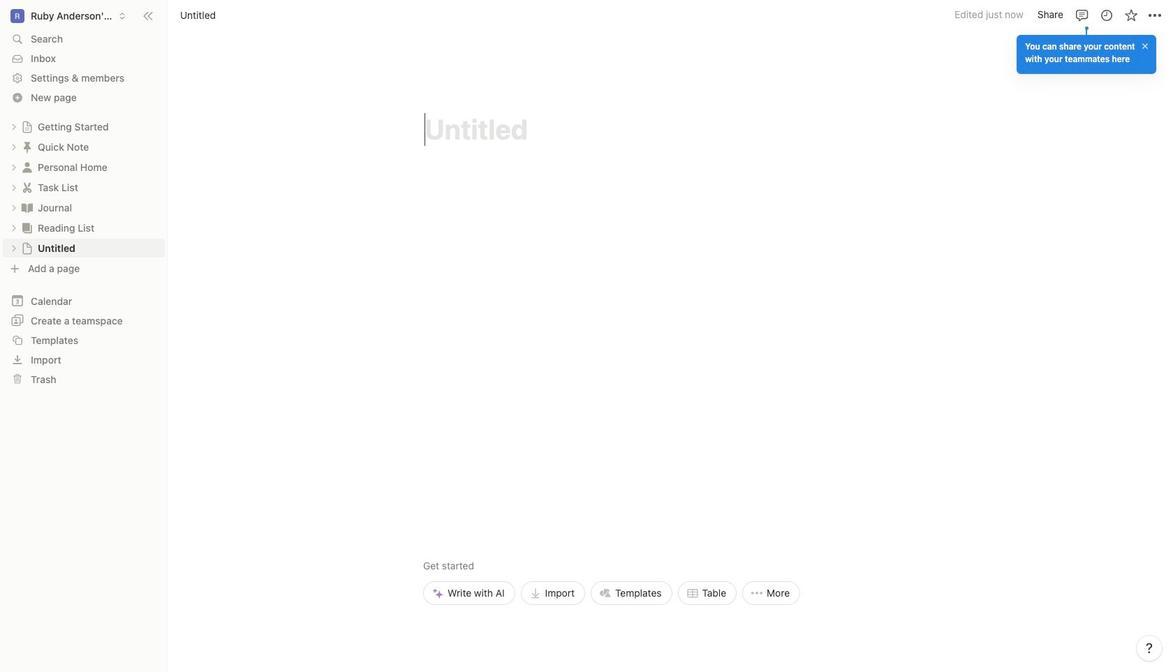 Task type: locate. For each thing, give the bounding box(es) containing it.
1 open image from the top
[[10, 123, 18, 131]]

open image
[[10, 123, 18, 131], [10, 143, 18, 151], [10, 163, 18, 172], [10, 183, 18, 192], [10, 204, 18, 212]]

open image
[[10, 224, 18, 232], [10, 244, 18, 253]]

change page icon image
[[21, 121, 34, 133], [20, 140, 34, 154], [20, 160, 34, 174], [20, 181, 34, 195], [20, 201, 34, 215], [20, 221, 34, 235], [21, 242, 34, 255]]

3 open image from the top
[[10, 163, 18, 172]]

1 vertical spatial open image
[[10, 244, 18, 253]]

menu
[[423, 462, 801, 606]]

2 open image from the top
[[10, 244, 18, 253]]

comments image
[[1076, 8, 1090, 22]]

4 open image from the top
[[10, 183, 18, 192]]

0 vertical spatial open image
[[10, 224, 18, 232]]



Task type: vqa. For each thing, say whether or not it's contained in the screenshot.
change page icon
yes



Task type: describe. For each thing, give the bounding box(es) containing it.
1 open image from the top
[[10, 224, 18, 232]]

updates image
[[1100, 8, 1114, 22]]

5 open image from the top
[[10, 204, 18, 212]]

2 open image from the top
[[10, 143, 18, 151]]

favorite image
[[1125, 8, 1139, 22]]

close sidebar image
[[143, 10, 154, 21]]



